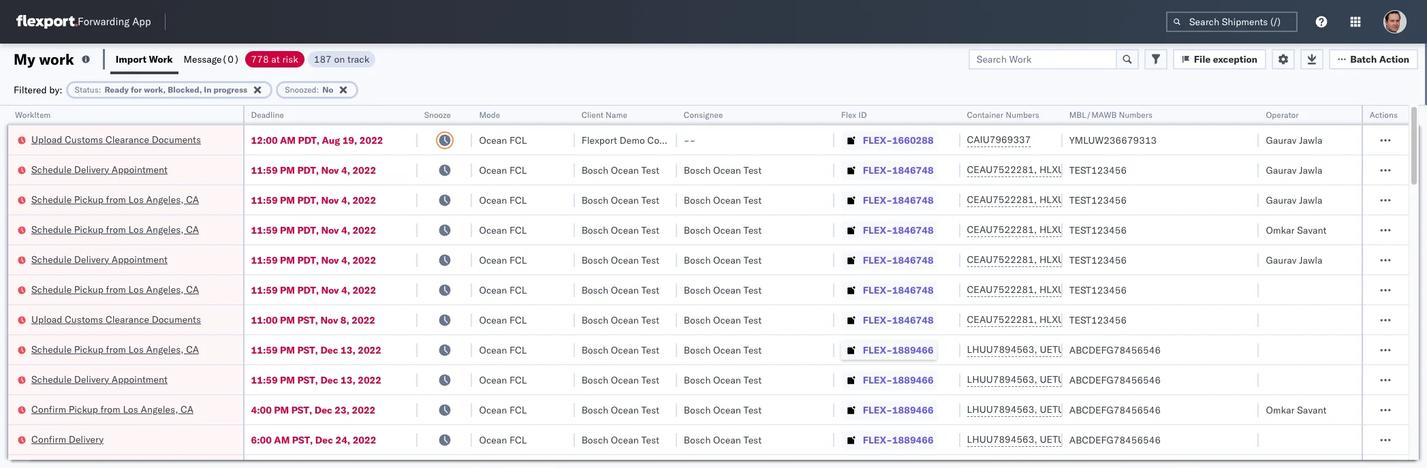 Task type: locate. For each thing, give the bounding box(es) containing it.
3 schedule pickup from los angeles, ca from the top
[[31, 283, 199, 295]]

documents
[[152, 133, 201, 145], [152, 313, 201, 325]]

schedule
[[31, 163, 72, 175], [31, 193, 72, 205], [31, 223, 72, 235], [31, 253, 72, 265], [31, 283, 72, 295], [31, 343, 72, 355], [31, 373, 72, 385]]

2 upload customs clearance documents from the top
[[31, 313, 201, 325]]

3 1889466 from the top
[[892, 404, 934, 416]]

ceau7522281, for 1st schedule pickup from los angeles, ca link from the top of the page
[[967, 193, 1037, 206]]

1 vertical spatial schedule delivery appointment
[[31, 253, 168, 265]]

track
[[347, 53, 369, 65]]

4 schedule pickup from los angeles, ca from the top
[[31, 343, 199, 355]]

dec up the 23,
[[320, 374, 338, 386]]

am for pst,
[[274, 434, 290, 446]]

11:59 pm pdt, nov 4, 2022 for 3rd schedule pickup from los angeles, ca link
[[251, 284, 376, 296]]

: left no
[[317, 84, 319, 94]]

2 savant from the top
[[1297, 404, 1327, 416]]

2 hlxu8034992 from the top
[[1112, 193, 1178, 206]]

name
[[606, 110, 627, 120]]

11:59
[[251, 164, 278, 176], [251, 194, 278, 206], [251, 224, 278, 236], [251, 254, 278, 266], [251, 284, 278, 296], [251, 344, 278, 356], [251, 374, 278, 386]]

1 upload customs clearance documents from the top
[[31, 133, 201, 145]]

8 fcl from the top
[[510, 344, 527, 356]]

flexport. image
[[16, 15, 78, 29]]

5 test123456 from the top
[[1069, 284, 1127, 296]]

my
[[14, 49, 35, 68]]

los for 11:59 pm pst, dec 13, 2022
[[128, 343, 144, 355]]

0 vertical spatial customs
[[65, 133, 103, 145]]

4,
[[341, 164, 350, 176], [341, 194, 350, 206], [341, 224, 350, 236], [341, 254, 350, 266], [341, 284, 350, 296]]

0 vertical spatial confirm
[[31, 403, 66, 415]]

6 test123456 from the top
[[1069, 314, 1127, 326]]

numbers inside mbl/mawb numbers button
[[1119, 110, 1153, 120]]

bosch
[[582, 164, 609, 176], [684, 164, 711, 176], [582, 194, 609, 206], [684, 194, 711, 206], [582, 224, 609, 236], [684, 224, 711, 236], [582, 254, 609, 266], [684, 254, 711, 266], [582, 284, 609, 296], [684, 284, 711, 296], [582, 314, 609, 326], [684, 314, 711, 326], [582, 344, 609, 356], [684, 344, 711, 356], [582, 374, 609, 386], [684, 374, 711, 386], [582, 404, 609, 416], [684, 404, 711, 416], [582, 434, 609, 446], [684, 434, 711, 446]]

1 schedule delivery appointment button from the top
[[31, 162, 168, 177]]

1 vertical spatial documents
[[152, 313, 201, 325]]

(0)
[[222, 53, 240, 65]]

confirm
[[31, 403, 66, 415], [31, 433, 66, 445]]

flex id
[[841, 110, 867, 120]]

4 ceau7522281, from the top
[[967, 253, 1037, 266]]

1 omkar from the top
[[1266, 224, 1295, 236]]

1 vertical spatial schedule delivery appointment button
[[31, 252, 168, 267]]

message (0)
[[184, 53, 240, 65]]

appointment for 11:59 pm pst, dec 13, 2022
[[112, 373, 168, 385]]

omkar for abcdefg78456546
[[1266, 404, 1295, 416]]

consignee right demo
[[647, 134, 693, 146]]

savant
[[1297, 224, 1327, 236], [1297, 404, 1327, 416]]

3 abcdefg78456546 from the top
[[1069, 404, 1161, 416]]

upload customs clearance documents
[[31, 133, 201, 145], [31, 313, 201, 325]]

2 uetu5238478 from the top
[[1040, 373, 1106, 386]]

6 flex-1846748 from the top
[[863, 314, 934, 326]]

schedule pickup from los angeles, ca
[[31, 193, 199, 205], [31, 223, 199, 235], [31, 283, 199, 295], [31, 343, 199, 355]]

upload customs clearance documents link for 12:00 am pdt, aug 19, 2022
[[31, 133, 201, 146]]

5 4, from the top
[[341, 284, 350, 296]]

2 schedule delivery appointment from the top
[[31, 253, 168, 265]]

los for 4:00 pm pst, dec 23, 2022
[[123, 403, 138, 415]]

0 vertical spatial omkar savant
[[1266, 224, 1327, 236]]

0 vertical spatial schedule delivery appointment
[[31, 163, 168, 175]]

1 vertical spatial confirm
[[31, 433, 66, 445]]

numbers up caiu7969337
[[1006, 110, 1039, 120]]

1 vertical spatial upload
[[31, 313, 62, 325]]

2 appointment from the top
[[112, 253, 168, 265]]

documents for 11:00 pm pst, nov 8, 2022
[[152, 313, 201, 325]]

3 ceau7522281, from the top
[[967, 223, 1037, 236]]

11:59 pm pst, dec 13, 2022 down "11:00 pm pst, nov 8, 2022"
[[251, 344, 381, 356]]

1 vertical spatial 11:59 pm pst, dec 13, 2022
[[251, 374, 381, 386]]

upload for 11:00 pm pst, nov 8, 2022
[[31, 313, 62, 325]]

upload customs clearance documents link for 11:00 pm pst, nov 8, 2022
[[31, 312, 201, 326]]

from inside confirm pickup from los angeles, ca link
[[100, 403, 120, 415]]

1 schedule delivery appointment from the top
[[31, 163, 168, 175]]

confirm pickup from los angeles, ca link
[[31, 402, 194, 416]]

0 vertical spatial upload
[[31, 133, 62, 145]]

6 11:59 from the top
[[251, 344, 278, 356]]

numbers
[[1006, 110, 1039, 120], [1119, 110, 1153, 120]]

2 vertical spatial schedule delivery appointment link
[[31, 372, 168, 386]]

upload
[[31, 133, 62, 145], [31, 313, 62, 325]]

clearance
[[106, 133, 149, 145], [106, 313, 149, 325]]

upload customs clearance documents button for 12:00 am pdt, aug 19, 2022
[[31, 133, 201, 147]]

confirm inside button
[[31, 433, 66, 445]]

19,
[[342, 134, 357, 146]]

schedule delivery appointment button
[[31, 162, 168, 177], [31, 252, 168, 267], [31, 372, 168, 387]]

pst, down 4:00 pm pst, dec 23, 2022
[[292, 434, 313, 446]]

0 vertical spatial appointment
[[112, 163, 168, 175]]

2 ocean fcl from the top
[[479, 164, 527, 176]]

aug
[[322, 134, 340, 146]]

by:
[[49, 83, 62, 96]]

2 abcdefg78456546 from the top
[[1069, 374, 1161, 386]]

1 confirm from the top
[[31, 403, 66, 415]]

7 ocean fcl from the top
[[479, 314, 527, 326]]

angeles, inside button
[[141, 403, 178, 415]]

1 horizontal spatial :
[[317, 84, 319, 94]]

omkar
[[1266, 224, 1295, 236], [1266, 404, 1295, 416]]

from for 11:59 pm pdt, nov 4, 2022
[[106, 223, 126, 235]]

4 1889466 from the top
[[892, 434, 934, 446]]

0 vertical spatial documents
[[152, 133, 201, 145]]

1 vertical spatial 13,
[[341, 374, 355, 386]]

confirm inside button
[[31, 403, 66, 415]]

1 vertical spatial consignee
[[647, 134, 693, 146]]

pst,
[[297, 314, 318, 326], [297, 344, 318, 356], [297, 374, 318, 386], [291, 404, 312, 416], [292, 434, 313, 446]]

gaurav jawla for schedule delivery appointment
[[1266, 164, 1323, 176]]

mbl/mawb numbers button
[[1063, 107, 1246, 121]]

1 schedule pickup from los angeles, ca button from the top
[[31, 192, 199, 207]]

1 gaurav jawla from the top
[[1266, 134, 1323, 146]]

pst, left "8,"
[[297, 314, 318, 326]]

dec left the 23,
[[315, 404, 332, 416]]

pm
[[280, 164, 295, 176], [280, 194, 295, 206], [280, 224, 295, 236], [280, 254, 295, 266], [280, 284, 295, 296], [280, 314, 295, 326], [280, 344, 295, 356], [280, 374, 295, 386], [274, 404, 289, 416]]

at
[[271, 53, 280, 65]]

4 ceau7522281, hlxu6269489, hlxu8034992 from the top
[[967, 253, 1178, 266]]

1 vertical spatial omkar
[[1266, 404, 1295, 416]]

2 jawla from the top
[[1299, 164, 1323, 176]]

1660288
[[892, 134, 934, 146]]

11:59 pm pst, dec 13, 2022 up 4:00 pm pst, dec 23, 2022
[[251, 374, 381, 386]]

0 vertical spatial schedule delivery appointment button
[[31, 162, 168, 177]]

fcl
[[510, 134, 527, 146], [510, 164, 527, 176], [510, 194, 527, 206], [510, 224, 527, 236], [510, 254, 527, 266], [510, 284, 527, 296], [510, 314, 527, 326], [510, 344, 527, 356], [510, 374, 527, 386], [510, 404, 527, 416], [510, 434, 527, 446]]

1 abcdefg78456546 from the top
[[1069, 344, 1161, 356]]

snoozed
[[285, 84, 317, 94]]

1 vertical spatial upload customs clearance documents link
[[31, 312, 201, 326]]

3 schedule pickup from los angeles, ca link from the top
[[31, 282, 199, 296]]

1 vertical spatial omkar savant
[[1266, 404, 1327, 416]]

container numbers button
[[960, 107, 1049, 121]]

omkar savant
[[1266, 224, 1327, 236], [1266, 404, 1327, 416]]

1 test123456 from the top
[[1069, 164, 1127, 176]]

1 ocean fcl from the top
[[479, 134, 527, 146]]

schedule delivery appointment
[[31, 163, 168, 175], [31, 253, 168, 265], [31, 373, 168, 385]]

0 vertical spatial 13,
[[341, 344, 355, 356]]

0 horizontal spatial numbers
[[1006, 110, 1039, 120]]

ca for 11:59 pm pdt, nov 4, 2022
[[186, 223, 199, 235]]

appointment for 11:59 pm pdt, nov 4, 2022
[[112, 163, 168, 175]]

schedule delivery appointment for 11:59 pm pdt, nov 4, 2022
[[31, 163, 168, 175]]

ceau7522281, for schedule delivery appointment link corresponding to 11:59 pm pdt, nov 4, 2022
[[967, 164, 1037, 176]]

5 fcl from the top
[[510, 254, 527, 266]]

nov for upload customs clearance documents link related to 11:00 pm pst, nov 8, 2022
[[320, 314, 338, 326]]

ca
[[186, 193, 199, 205], [186, 223, 199, 235], [186, 283, 199, 295], [186, 343, 199, 355], [181, 403, 194, 415]]

delivery for 6:00 am pst, dec 24, 2022
[[69, 433, 104, 445]]

0 vertical spatial omkar
[[1266, 224, 1295, 236]]

0 vertical spatial consignee
[[684, 110, 723, 120]]

4 gaurav from the top
[[1266, 254, 1297, 266]]

0 vertical spatial clearance
[[106, 133, 149, 145]]

schedule delivery appointment link for 11:59 pm pdt, nov 4, 2022
[[31, 162, 168, 176]]

am right the 12:00
[[280, 134, 296, 146]]

upload customs clearance documents link
[[31, 133, 201, 146], [31, 312, 201, 326]]

1 lhuu7894563, uetu5238478 from the top
[[967, 343, 1106, 356]]

-
[[684, 134, 690, 146], [690, 134, 696, 146]]

0 horizontal spatial :
[[99, 84, 101, 94]]

flexport
[[582, 134, 617, 146]]

schedule delivery appointment button for 11:59 pm pdt, nov 4, 2022
[[31, 162, 168, 177]]

from for 4:00 pm pst, dec 23, 2022
[[100, 403, 120, 415]]

schedule pickup from los angeles, ca for 3rd schedule pickup from los angeles, ca link from the bottom
[[31, 223, 199, 235]]

mode
[[479, 110, 500, 120]]

action
[[1379, 53, 1410, 65]]

7 flex- from the top
[[863, 314, 892, 326]]

5 hlxu6269489, from the top
[[1040, 283, 1109, 296]]

1 vertical spatial upload customs clearance documents button
[[31, 312, 201, 327]]

1 upload customs clearance documents link from the top
[[31, 133, 201, 146]]

from
[[106, 193, 126, 205], [106, 223, 126, 235], [106, 283, 126, 295], [106, 343, 126, 355], [100, 403, 120, 415]]

resize handle column header
[[227, 106, 243, 468], [401, 106, 417, 468], [456, 106, 472, 468], [558, 106, 575, 468], [661, 106, 677, 468], [818, 106, 834, 468], [944, 106, 960, 468], [1046, 106, 1063, 468], [1243, 106, 1259, 468], [1345, 106, 1362, 468], [1392, 106, 1409, 468]]

upload customs clearance documents button for 11:00 pm pst, nov 8, 2022
[[31, 312, 201, 327]]

8 resize handle column header from the left
[[1046, 106, 1063, 468]]

12:00 am pdt, aug 19, 2022
[[251, 134, 383, 146]]

pickup for 11:59 pm pdt, nov 4, 2022
[[74, 223, 104, 235]]

0 vertical spatial upload customs clearance documents button
[[31, 133, 201, 147]]

4, for 3rd schedule pickup from los angeles, ca button from the top of the page
[[341, 284, 350, 296]]

resize handle column header for deadline
[[401, 106, 417, 468]]

numbers up ymluw236679313
[[1119, 110, 1153, 120]]

13, up the 23,
[[341, 374, 355, 386]]

resize handle column header for workitem
[[227, 106, 243, 468]]

work,
[[144, 84, 166, 94]]

1 schedule pickup from los angeles, ca from the top
[[31, 193, 199, 205]]

0 vertical spatial savant
[[1297, 224, 1327, 236]]

2 upload customs clearance documents button from the top
[[31, 312, 201, 327]]

1846748 for 1st schedule pickup from los angeles, ca link from the top of the page
[[892, 194, 934, 206]]

1 vertical spatial customs
[[65, 313, 103, 325]]

1 vertical spatial savant
[[1297, 404, 1327, 416]]

clearance for 12:00 am pdt, aug 19, 2022
[[106, 133, 149, 145]]

consignee inside button
[[684, 110, 723, 120]]

2 upload customs clearance documents link from the top
[[31, 312, 201, 326]]

1 upload from the top
[[31, 133, 62, 145]]

consignee up --
[[684, 110, 723, 120]]

2 flex- from the top
[[863, 164, 892, 176]]

hlxu6269489,
[[1040, 164, 1109, 176], [1040, 193, 1109, 206], [1040, 223, 1109, 236], [1040, 253, 1109, 266], [1040, 283, 1109, 296], [1040, 313, 1109, 326]]

7 resize handle column header from the left
[[944, 106, 960, 468]]

2 vertical spatial appointment
[[112, 373, 168, 385]]

resize handle column header for client name
[[661, 106, 677, 468]]

flex-1846748 button
[[841, 160, 936, 180], [841, 160, 936, 180], [841, 190, 936, 209], [841, 190, 936, 209], [841, 220, 936, 239], [841, 220, 936, 239], [841, 250, 936, 269], [841, 250, 936, 269], [841, 280, 936, 299], [841, 280, 936, 299], [841, 310, 936, 329], [841, 310, 936, 329]]

2 4, from the top
[[341, 194, 350, 206]]

pst, up 6:00 am pst, dec 24, 2022
[[291, 404, 312, 416]]

uetu5238478
[[1040, 343, 1106, 356], [1040, 373, 1106, 386], [1040, 403, 1106, 416], [1040, 433, 1106, 446]]

gaurav for schedule delivery appointment
[[1266, 164, 1297, 176]]

1 horizontal spatial numbers
[[1119, 110, 1153, 120]]

2 customs from the top
[[65, 313, 103, 325]]

3 lhuu7894563, uetu5238478 from the top
[[967, 403, 1106, 416]]

1 documents from the top
[[152, 133, 201, 145]]

5 schedule from the top
[[31, 283, 72, 295]]

schedule pickup from los angeles, ca for first schedule pickup from los angeles, ca link from the bottom of the page
[[31, 343, 199, 355]]

0 vertical spatial schedule delivery appointment link
[[31, 162, 168, 176]]

los
[[128, 193, 144, 205], [128, 223, 144, 235], [128, 283, 144, 295], [128, 343, 144, 355], [123, 403, 138, 415]]

1 vertical spatial upload customs clearance documents
[[31, 313, 201, 325]]

pst, down "11:00 pm pst, nov 8, 2022"
[[297, 344, 318, 356]]

upload customs clearance documents for 11:00
[[31, 313, 201, 325]]

1 13, from the top
[[341, 344, 355, 356]]

2 omkar savant from the top
[[1266, 404, 1327, 416]]

los inside confirm pickup from los angeles, ca link
[[123, 403, 138, 415]]

1 vertical spatial schedule delivery appointment link
[[31, 252, 168, 266]]

hlxu8034992
[[1112, 164, 1178, 176], [1112, 193, 1178, 206], [1112, 223, 1178, 236], [1112, 253, 1178, 266], [1112, 283, 1178, 296], [1112, 313, 1178, 326]]

4 11:59 pm pdt, nov 4, 2022 from the top
[[251, 254, 376, 266]]

gaurav for upload customs clearance documents
[[1266, 134, 1297, 146]]

client
[[582, 110, 604, 120]]

4 flex-1889466 from the top
[[863, 434, 934, 446]]

2 resize handle column header from the left
[[401, 106, 417, 468]]

numbers inside container numbers button
[[1006, 110, 1039, 120]]

24,
[[335, 434, 350, 446]]

pst, up 4:00 pm pst, dec 23, 2022
[[297, 374, 318, 386]]

delivery inside confirm delivery link
[[69, 433, 104, 445]]

import work
[[116, 53, 173, 65]]

snoozed : no
[[285, 84, 333, 94]]

pickup
[[74, 193, 104, 205], [74, 223, 104, 235], [74, 283, 104, 295], [74, 343, 104, 355], [69, 403, 98, 415]]

flex-1889466
[[863, 344, 934, 356], [863, 374, 934, 386], [863, 404, 934, 416], [863, 434, 934, 446]]

ceau7522281,
[[967, 164, 1037, 176], [967, 193, 1037, 206], [967, 223, 1037, 236], [967, 253, 1037, 266], [967, 283, 1037, 296], [967, 313, 1037, 326]]

:
[[99, 84, 101, 94], [317, 84, 319, 94]]

1 vertical spatial am
[[274, 434, 290, 446]]

2 vertical spatial schedule delivery appointment button
[[31, 372, 168, 387]]

nov
[[321, 164, 339, 176], [321, 194, 339, 206], [321, 224, 339, 236], [321, 254, 339, 266], [321, 284, 339, 296], [320, 314, 338, 326]]

1 vertical spatial appointment
[[112, 253, 168, 265]]

2 ceau7522281, from the top
[[967, 193, 1037, 206]]

5 11:59 pm pdt, nov 4, 2022 from the top
[[251, 284, 376, 296]]

10 flex- from the top
[[863, 404, 892, 416]]

gaurav
[[1266, 134, 1297, 146], [1266, 164, 1297, 176], [1266, 194, 1297, 206], [1266, 254, 1297, 266]]

jawla for schedule pickup from los angeles, ca
[[1299, 194, 1323, 206]]

13, down "8,"
[[341, 344, 355, 356]]

am right 6:00
[[274, 434, 290, 446]]

9 resize handle column header from the left
[[1243, 106, 1259, 468]]

in
[[204, 84, 211, 94]]

1 vertical spatial clearance
[[106, 313, 149, 325]]

2 clearance from the top
[[106, 313, 149, 325]]

2 flex-1846748 from the top
[[863, 194, 934, 206]]

numbers for mbl/mawb numbers
[[1119, 110, 1153, 120]]

1 4, from the top
[[341, 164, 350, 176]]

0 vertical spatial 11:59 pm pst, dec 13, 2022
[[251, 344, 381, 356]]

flex-1889466 button
[[841, 340, 936, 359], [841, 340, 936, 359], [841, 370, 936, 389], [841, 370, 936, 389], [841, 400, 936, 419], [841, 400, 936, 419], [841, 430, 936, 449], [841, 430, 936, 449]]

0 vertical spatial upload customs clearance documents link
[[31, 133, 201, 146]]

3 schedule pickup from los angeles, ca button from the top
[[31, 282, 199, 297]]

3 4, from the top
[[341, 224, 350, 236]]

4 4, from the top
[[341, 254, 350, 266]]

: left ready
[[99, 84, 101, 94]]

11:59 pm pdt, nov 4, 2022 for schedule delivery appointment link corresponding to 11:59 pm pdt, nov 4, 2022
[[251, 164, 376, 176]]

1 appointment from the top
[[112, 163, 168, 175]]

1 hlxu8034992 from the top
[[1112, 164, 1178, 176]]

2 vertical spatial schedule delivery appointment
[[31, 373, 168, 385]]

4, for fourth schedule pickup from los angeles, ca button from the bottom of the page
[[341, 194, 350, 206]]

0 vertical spatial upload customs clearance documents
[[31, 133, 201, 145]]

resize handle column header for mode
[[558, 106, 575, 468]]

11 resize handle column header from the left
[[1392, 106, 1409, 468]]

2 schedule delivery appointment button from the top
[[31, 252, 168, 267]]

3 uetu5238478 from the top
[[1040, 403, 1106, 416]]

5 1846748 from the top
[[892, 284, 934, 296]]

1 : from the left
[[99, 84, 101, 94]]

jawla for upload customs clearance documents
[[1299, 134, 1323, 146]]

3 schedule delivery appointment link from the top
[[31, 372, 168, 386]]

nov for 1st schedule pickup from los angeles, ca link from the top of the page
[[321, 194, 339, 206]]

0 vertical spatial am
[[280, 134, 296, 146]]

4 lhuu7894563, uetu5238478 from the top
[[967, 433, 1106, 446]]

nov for schedule delivery appointment link corresponding to 11:59 pm pdt, nov 4, 2022
[[321, 164, 339, 176]]

abcdefg78456546
[[1069, 344, 1161, 356], [1069, 374, 1161, 386], [1069, 404, 1161, 416], [1069, 434, 1161, 446]]



Task type: vqa. For each thing, say whether or not it's contained in the screenshot.


Task type: describe. For each thing, give the bounding box(es) containing it.
10 resize handle column header from the left
[[1345, 106, 1362, 468]]

8 ocean fcl from the top
[[479, 344, 527, 356]]

3 ceau7522281, hlxu6269489, hlxu8034992 from the top
[[967, 223, 1178, 236]]

4 fcl from the top
[[510, 224, 527, 236]]

2 hlxu6269489, from the top
[[1040, 193, 1109, 206]]

11:00
[[251, 314, 278, 326]]

2 schedule pickup from los angeles, ca link from the top
[[31, 222, 199, 236]]

no
[[322, 84, 333, 94]]

11:00 pm pst, nov 8, 2022
[[251, 314, 375, 326]]

5 ceau7522281, hlxu6269489, hlxu8034992 from the top
[[967, 283, 1178, 296]]

4, for schedule delivery appointment button for 11:59 pm pdt, nov 4, 2022
[[341, 164, 350, 176]]

workitem button
[[8, 107, 229, 121]]

1 fcl from the top
[[510, 134, 527, 146]]

file exception
[[1194, 53, 1258, 65]]

mode button
[[472, 107, 561, 121]]

2 1889466 from the top
[[892, 374, 934, 386]]

from for 11:59 pm pst, dec 13, 2022
[[106, 343, 126, 355]]

confirm for confirm delivery
[[31, 433, 66, 445]]

ca for 11:59 pm pst, dec 13, 2022
[[186, 343, 199, 355]]

4 abcdefg78456546 from the top
[[1069, 434, 1161, 446]]

omkar for test123456
[[1266, 224, 1295, 236]]

demo
[[620, 134, 645, 146]]

3 hlxu6269489, from the top
[[1040, 223, 1109, 236]]

customs for 11:00 pm pst, nov 8, 2022
[[65, 313, 103, 325]]

actions
[[1370, 110, 1398, 120]]

9 fcl from the top
[[510, 374, 527, 386]]

3 fcl from the top
[[510, 194, 527, 206]]

6 schedule from the top
[[31, 343, 72, 355]]

batch
[[1350, 53, 1377, 65]]

1 flex-1846748 from the top
[[863, 164, 934, 176]]

container
[[967, 110, 1004, 120]]

id
[[859, 110, 867, 120]]

--
[[684, 134, 696, 146]]

filtered by:
[[14, 83, 62, 96]]

2 fcl from the top
[[510, 164, 527, 176]]

documents for 12:00 am pdt, aug 19, 2022
[[152, 133, 201, 145]]

778
[[251, 53, 269, 65]]

customs for 12:00 am pdt, aug 19, 2022
[[65, 133, 103, 145]]

deadline button
[[244, 107, 404, 121]]

dec left 24,
[[315, 434, 333, 446]]

2 lhuu7894563, from the top
[[967, 373, 1037, 386]]

1 uetu5238478 from the top
[[1040, 343, 1106, 356]]

forwarding app link
[[16, 15, 151, 29]]

ready
[[105, 84, 129, 94]]

6 hlxu8034992 from the top
[[1112, 313, 1178, 326]]

9 ocean fcl from the top
[[479, 374, 527, 386]]

risk
[[282, 53, 298, 65]]

work
[[39, 49, 74, 68]]

pst, for confirm delivery
[[292, 434, 313, 446]]

3 11:59 pm pdt, nov 4, 2022 from the top
[[251, 224, 376, 236]]

schedule delivery appointment for 11:59 pm pst, dec 13, 2022
[[31, 373, 168, 385]]

flex
[[841, 110, 857, 120]]

confirm for confirm pickup from los angeles, ca
[[31, 403, 66, 415]]

1 schedule from the top
[[31, 163, 72, 175]]

6 hlxu6269489, from the top
[[1040, 313, 1109, 326]]

3 flex-1889466 from the top
[[863, 404, 934, 416]]

gaurav jawla for schedule pickup from los angeles, ca
[[1266, 194, 1323, 206]]

savant for test123456
[[1297, 224, 1327, 236]]

4 flex- from the top
[[863, 224, 892, 236]]

3 flex-1846748 from the top
[[863, 224, 934, 236]]

confirm delivery link
[[31, 432, 104, 446]]

status : ready for work, blocked, in progress
[[75, 84, 247, 94]]

5 ocean fcl from the top
[[479, 254, 527, 266]]

for
[[131, 84, 142, 94]]

8,
[[341, 314, 349, 326]]

1 lhuu7894563, from the top
[[967, 343, 1037, 356]]

delivery for 11:59 pm pst, dec 13, 2022
[[74, 373, 109, 385]]

6:00
[[251, 434, 272, 446]]

confirm delivery
[[31, 433, 104, 445]]

schedule delivery appointment button for 11:59 pm pst, dec 13, 2022
[[31, 372, 168, 387]]

pickup for 11:59 pm pst, dec 13, 2022
[[74, 343, 104, 355]]

blocked,
[[168, 84, 202, 94]]

forwarding app
[[78, 15, 151, 28]]

pst, for upload customs clearance documents
[[297, 314, 318, 326]]

mbl/mawb numbers
[[1069, 110, 1153, 120]]

file
[[1194, 53, 1211, 65]]

1846748 for 3rd schedule pickup from los angeles, ca link
[[892, 284, 934, 296]]

angeles, for 4:00 pm pst, dec 23, 2022
[[141, 403, 178, 415]]

mbl/mawb
[[1069, 110, 1117, 120]]

2 13, from the top
[[341, 374, 355, 386]]

3 11:59 from the top
[[251, 224, 278, 236]]

my work
[[14, 49, 74, 68]]

Search Shipments (/) text field
[[1166, 12, 1298, 32]]

6 flex- from the top
[[863, 284, 892, 296]]

1 ceau7522281, hlxu6269489, hlxu8034992 from the top
[[967, 164, 1178, 176]]

4 schedule from the top
[[31, 253, 72, 265]]

2 schedule pickup from los angeles, ca button from the top
[[31, 222, 199, 237]]

exception
[[1213, 53, 1258, 65]]

1 11:59 pm pst, dec 13, 2022 from the top
[[251, 344, 381, 356]]

1846748 for upload customs clearance documents link related to 11:00 pm pst, nov 8, 2022
[[892, 314, 934, 326]]

message
[[184, 53, 222, 65]]

resize handle column header for container numbers
[[1046, 106, 1063, 468]]

am for pdt,
[[280, 134, 296, 146]]

schedule pickup from los angeles, ca for 3rd schedule pickup from los angeles, ca link
[[31, 283, 199, 295]]

status
[[75, 84, 99, 94]]

: for snoozed
[[317, 84, 319, 94]]

4 schedule pickup from los angeles, ca link from the top
[[31, 342, 199, 356]]

angeles, for 11:59 pm pdt, nov 4, 2022
[[146, 223, 184, 235]]

6 fcl from the top
[[510, 284, 527, 296]]

schedule pickup from los angeles, ca for 1st schedule pickup from los angeles, ca link from the top of the page
[[31, 193, 199, 205]]

schedule delivery appointment link for 11:59 pm pst, dec 13, 2022
[[31, 372, 168, 386]]

3 ocean fcl from the top
[[479, 194, 527, 206]]

4 hlxu8034992 from the top
[[1112, 253, 1178, 266]]

4 jawla from the top
[[1299, 254, 1323, 266]]

confirm pickup from los angeles, ca
[[31, 403, 194, 415]]

batch action
[[1350, 53, 1410, 65]]

1846748 for schedule delivery appointment link corresponding to 11:59 pm pdt, nov 4, 2022
[[892, 164, 934, 176]]

resize handle column header for flex id
[[944, 106, 960, 468]]

7 fcl from the top
[[510, 314, 527, 326]]

numbers for container numbers
[[1006, 110, 1039, 120]]

deadline
[[251, 110, 284, 120]]

upload for 12:00 am pdt, aug 19, 2022
[[31, 133, 62, 145]]

2 - from the left
[[690, 134, 696, 146]]

confirm delivery button
[[31, 432, 104, 447]]

los for 11:59 pm pdt, nov 4, 2022
[[128, 223, 144, 235]]

client name
[[582, 110, 627, 120]]

11 ocean fcl from the top
[[479, 434, 527, 446]]

jawla for schedule delivery appointment
[[1299, 164, 1323, 176]]

1 schedule pickup from los angeles, ca link from the top
[[31, 192, 199, 206]]

snooze
[[424, 110, 451, 120]]

pickup for 4:00 pm pst, dec 23, 2022
[[69, 403, 98, 415]]

consignee button
[[677, 107, 821, 121]]

1 flex- from the top
[[863, 134, 892, 146]]

ceau7522281, for upload customs clearance documents link related to 11:00 pm pst, nov 8, 2022
[[967, 313, 1037, 326]]

23,
[[335, 404, 350, 416]]

12:00
[[251, 134, 278, 146]]

4:00
[[251, 404, 272, 416]]

omkar savant for test123456
[[1266, 224, 1327, 236]]

2 lhuu7894563, uetu5238478 from the top
[[967, 373, 1106, 386]]

4 test123456 from the top
[[1069, 254, 1127, 266]]

dec down "11:00 pm pst, nov 8, 2022"
[[320, 344, 338, 356]]

3 lhuu7894563, from the top
[[967, 403, 1037, 416]]

3 test123456 from the top
[[1069, 224, 1127, 236]]

flex id button
[[834, 107, 947, 121]]

batch action button
[[1329, 49, 1418, 69]]

1 - from the left
[[684, 134, 690, 146]]

4:00 pm pst, dec 23, 2022
[[251, 404, 376, 416]]

1 flex-1889466 from the top
[[863, 344, 934, 356]]

confirm pickup from los angeles, ca button
[[31, 402, 194, 417]]

gaurav jawla for upload customs clearance documents
[[1266, 134, 1323, 146]]

ymluw236679313
[[1069, 134, 1157, 146]]

4 1846748 from the top
[[892, 254, 934, 266]]

progress
[[214, 84, 247, 94]]

187 on track
[[314, 53, 369, 65]]

3 1846748 from the top
[[892, 224, 934, 236]]

upload customs clearance documents for 12:00
[[31, 133, 201, 145]]

187
[[314, 53, 332, 65]]

client name button
[[575, 107, 663, 121]]

4 lhuu7894563, from the top
[[967, 433, 1037, 446]]

workitem
[[15, 110, 51, 120]]

resize handle column header for consignee
[[818, 106, 834, 468]]

savant for abcdefg78456546
[[1297, 404, 1327, 416]]

caiu7969337
[[967, 134, 1031, 146]]

clearance for 11:00 pm pst, nov 8, 2022
[[106, 313, 149, 325]]

ca for 4:00 pm pst, dec 23, 2022
[[181, 403, 194, 415]]

Search Work text field
[[969, 49, 1117, 69]]

angeles, for 11:59 pm pst, dec 13, 2022
[[146, 343, 184, 355]]

nov for 3rd schedule pickup from los angeles, ca link
[[321, 284, 339, 296]]

11 flex- from the top
[[863, 434, 892, 446]]

ceau7522281, for 3rd schedule pickup from los angeles, ca link
[[967, 283, 1037, 296]]

delivery for 11:59 pm pdt, nov 4, 2022
[[74, 163, 109, 175]]

778 at risk
[[251, 53, 298, 65]]

9 flex- from the top
[[863, 374, 892, 386]]

5 flex-1846748 from the top
[[863, 284, 934, 296]]

work
[[149, 53, 173, 65]]

pst, for schedule delivery appointment
[[297, 374, 318, 386]]

11:59 pm pdt, nov 4, 2022 for 1st schedule pickup from los angeles, ca link from the top of the page
[[251, 194, 376, 206]]

1 1889466 from the top
[[892, 344, 934, 356]]

operator
[[1266, 110, 1299, 120]]

filtered
[[14, 83, 47, 96]]

2 test123456 from the top
[[1069, 194, 1127, 206]]

1 11:59 from the top
[[251, 164, 278, 176]]

10 fcl from the top
[[510, 404, 527, 416]]

container numbers
[[967, 110, 1039, 120]]

import
[[116, 53, 147, 65]]

resize handle column header for mbl/mawb numbers
[[1243, 106, 1259, 468]]

4 uetu5238478 from the top
[[1040, 433, 1106, 446]]

2 11:59 pm pst, dec 13, 2022 from the top
[[251, 374, 381, 386]]

4 ocean fcl from the top
[[479, 224, 527, 236]]

import work button
[[110, 44, 178, 74]]

6:00 am pst, dec 24, 2022
[[251, 434, 376, 446]]

omkar savant for abcdefg78456546
[[1266, 404, 1327, 416]]

: for status
[[99, 84, 101, 94]]

flexport demo consignee
[[582, 134, 693, 146]]

gaurav for schedule pickup from los angeles, ca
[[1266, 194, 1297, 206]]

4 schedule pickup from los angeles, ca button from the top
[[31, 342, 199, 357]]

on
[[334, 53, 345, 65]]

2 schedule delivery appointment link from the top
[[31, 252, 168, 266]]

2 schedule from the top
[[31, 193, 72, 205]]

app
[[132, 15, 151, 28]]

flex-1660288
[[863, 134, 934, 146]]

forwarding
[[78, 15, 130, 28]]



